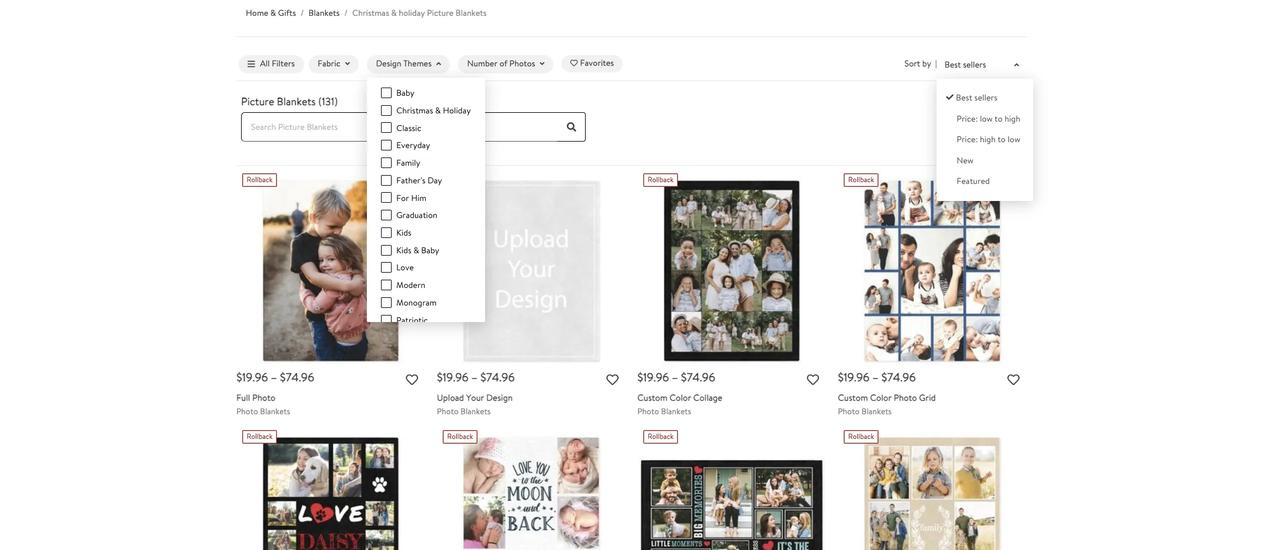 Task type: describe. For each thing, give the bounding box(es) containing it.
baby christmas & holiday classic everyday family father's day for him graduation kids kids & baby love modern monogram patriotic
[[397, 87, 471, 326]]

photo inside upload your design photo blankets
[[437, 406, 459, 417]]

custom for custom color photo grid
[[838, 392, 868, 404]]

blankets inside custom color photo grid photo blankets
[[862, 406, 892, 417]]

angle up image for best sellers
[[1015, 62, 1019, 69]]

3 96 from the left
[[456, 370, 469, 385]]

5 . from the left
[[654, 370, 656, 385]]

classic link
[[381, 122, 422, 134]]

6 . from the left
[[700, 370, 702, 385]]

christmas
[[397, 105, 433, 116]]

0 horizontal spatial high
[[981, 134, 996, 145]]

price: for price: high to low
[[957, 134, 979, 145]]

favorite this design image for collage
[[807, 375, 819, 387]]

home & gifts link
[[246, 7, 296, 19]]

1 horizontal spatial baby
[[421, 245, 439, 256]]

classic
[[397, 122, 422, 134]]

monogram
[[397, 297, 437, 309]]

grid
[[919, 392, 936, 404]]

to for high
[[998, 134, 1006, 145]]

6 $ from the left
[[681, 370, 687, 385]]

picture blankets (131)
[[241, 94, 338, 109]]

check image
[[947, 92, 954, 102]]

$ 19 . 96 – $ 74 . 96 for custom color collage
[[638, 370, 716, 385]]

all filters button
[[239, 52, 304, 77]]

6 96 from the left
[[702, 370, 716, 385]]

& right christmas
[[391, 7, 397, 19]]

new
[[957, 155, 974, 166]]

8 . from the left
[[901, 370, 903, 385]]

1 rollback link from the left
[[236, 431, 425, 551]]

& left gifts
[[270, 7, 276, 19]]

19 for custom color collage
[[643, 370, 654, 385]]

featured
[[957, 176, 991, 187]]

price: for price: low to high
[[957, 113, 979, 124]]

1 vertical spatial best sellers
[[957, 92, 998, 104]]

father's
[[397, 175, 426, 186]]

family
[[397, 157, 420, 169]]

blankets inside full photo photo blankets
[[260, 406, 290, 417]]

2 . from the left
[[299, 370, 301, 385]]

featured button
[[939, 171, 1032, 192]]

0 vertical spatial best sellers
[[945, 59, 986, 70]]

sort
[[905, 58, 921, 70]]

everyday
[[397, 140, 430, 151]]

favorite this design image for grid
[[1008, 375, 1020, 387]]

best inside list
[[957, 92, 973, 104]]

0 vertical spatial holiday
[[399, 7, 425, 19]]

0 horizontal spatial picture
[[241, 94, 274, 109]]

all filters
[[260, 58, 295, 70]]

monogram link
[[381, 297, 437, 309]]

design inside upload your design photo blankets
[[486, 392, 513, 404]]

angle down image for number
[[540, 60, 545, 68]]

full photo photo blankets
[[236, 392, 290, 417]]

4 . from the left
[[499, 370, 502, 385]]

love
[[397, 262, 414, 274]]

2 kids from the top
[[397, 245, 412, 256]]

everyday link
[[381, 140, 430, 151]]

blankets link
[[309, 7, 340, 19]]

1 . from the left
[[253, 370, 255, 385]]

color for collage
[[670, 392, 691, 404]]

2 rollback link from the left
[[437, 431, 626, 551]]

5 96 from the left
[[656, 370, 669, 385]]

7 . from the left
[[854, 370, 857, 385]]

$ 19 . 96 – $ 74 . 96 for full photo
[[236, 370, 314, 385]]

number of photos
[[467, 58, 535, 70]]

modern
[[397, 279, 425, 291]]

2 96 from the left
[[301, 370, 314, 385]]

heart image
[[570, 60, 578, 67]]

sort by |
[[905, 58, 937, 70]]

filters
[[272, 58, 295, 70]]

list containing best sellers
[[937, 79, 1034, 201]]

3 . from the left
[[453, 370, 456, 385]]

family link
[[381, 157, 420, 169]]

new button
[[939, 151, 1032, 171]]

graduation link
[[381, 210, 438, 221]]

number
[[467, 58, 498, 70]]

19 for upload your design
[[443, 370, 453, 385]]

7 96 from the left
[[857, 370, 870, 385]]

74 for custom color collage
[[687, 370, 700, 385]]

0 horizontal spatial design
[[376, 58, 401, 70]]

8 $ from the left
[[882, 370, 888, 385]]

holiday inside baby christmas & holiday classic everyday family father's day for him graduation kids kids & baby love modern monogram patriotic
[[443, 105, 471, 116]]

upload your design photo blankets
[[437, 392, 513, 417]]

price: low to high
[[957, 113, 1021, 124]]

0 vertical spatial high
[[1005, 113, 1021, 124]]

custom color photo grid photo blankets
[[838, 392, 936, 417]]

74 for custom color photo grid
[[888, 370, 901, 385]]

day
[[428, 175, 442, 186]]



Task type: locate. For each thing, give the bounding box(es) containing it.
74 for full photo
[[286, 370, 299, 385]]

design
[[376, 58, 401, 70], [486, 392, 513, 404]]

0 vertical spatial design
[[376, 58, 401, 70]]

best right 'check' icon
[[957, 92, 973, 104]]

custom inside the custom color collage photo blankets
[[638, 392, 668, 404]]

angle down image
[[345, 60, 350, 68], [540, 60, 545, 68]]

– for custom color photo grid
[[873, 370, 879, 385]]

3 rollback link from the left
[[638, 431, 826, 551]]

7 $ from the left
[[838, 370, 844, 385]]

themes
[[404, 58, 432, 70]]

kids down graduation 'link'
[[397, 227, 412, 239]]

|
[[936, 58, 937, 70]]

3 19 from the left
[[643, 370, 654, 385]]

favorite this design image
[[607, 375, 619, 387], [807, 375, 819, 387]]

4 96 from the left
[[502, 370, 515, 385]]

$ 19 . 96 – $ 74 . 96 up your
[[437, 370, 515, 385]]

Search Picture Blankets search field
[[241, 113, 558, 142]]

74
[[286, 370, 299, 385], [486, 370, 499, 385], [687, 370, 700, 385], [888, 370, 901, 385]]

2 color from the left
[[870, 392, 892, 404]]

1 horizontal spatial angle down image
[[540, 60, 545, 68]]

2 favorite this design image from the left
[[1008, 375, 1020, 387]]

1 horizontal spatial high
[[1005, 113, 1021, 124]]

19
[[242, 370, 253, 385], [443, 370, 453, 385], [643, 370, 654, 385], [844, 370, 854, 385]]

1 favorite this design image from the left
[[406, 375, 418, 387]]

baby link
[[381, 87, 415, 99]]

best sellers up price: low to high button
[[957, 92, 998, 104]]

custom
[[638, 392, 668, 404], [838, 392, 868, 404]]

color inside custom color photo grid photo blankets
[[870, 392, 892, 404]]

1 horizontal spatial holiday
[[443, 105, 471, 116]]

1 $ from the left
[[236, 370, 242, 385]]

1 horizontal spatial picture
[[427, 7, 454, 19]]

sellers
[[963, 59, 986, 70], [975, 92, 998, 104]]

1 vertical spatial sellers
[[975, 92, 998, 104]]

color
[[670, 392, 691, 404], [870, 392, 892, 404]]

to for low
[[995, 113, 1003, 124]]

rollback
[[247, 175, 273, 185], [648, 175, 674, 185], [848, 175, 875, 185], [247, 432, 273, 442], [447, 432, 473, 442], [648, 432, 674, 442], [848, 432, 875, 442]]

19 up full at the left of the page
[[242, 370, 253, 385]]

1 vertical spatial low
[[1008, 134, 1021, 145]]

kids up love
[[397, 245, 412, 256]]

$
[[236, 370, 242, 385], [280, 370, 286, 385], [437, 370, 443, 385], [481, 370, 486, 385], [638, 370, 643, 385], [681, 370, 687, 385], [838, 370, 844, 385], [882, 370, 888, 385]]

best sellers button up price: low to high
[[939, 88, 1032, 109]]

angle up image for design
[[436, 60, 441, 68]]

– up full photo photo blankets
[[271, 370, 277, 385]]

price:
[[957, 113, 979, 124], [957, 134, 979, 145]]

fabric
[[318, 58, 341, 70]]

0 vertical spatial to
[[995, 113, 1003, 124]]

full
[[236, 392, 250, 404]]

sellers up price: low to high
[[975, 92, 998, 104]]

(131)
[[318, 94, 338, 109]]

to up price: high to low
[[995, 113, 1003, 124]]

5 $ from the left
[[638, 370, 643, 385]]

.
[[253, 370, 255, 385], [299, 370, 301, 385], [453, 370, 456, 385], [499, 370, 502, 385], [654, 370, 656, 385], [700, 370, 702, 385], [854, 370, 857, 385], [901, 370, 903, 385]]

&
[[270, 7, 276, 19], [391, 7, 397, 19], [435, 105, 441, 116], [414, 245, 419, 256]]

price: up price: high to low button
[[957, 113, 979, 124]]

price: high to low button
[[939, 130, 1032, 151]]

favorites
[[580, 57, 614, 69]]

0 vertical spatial sellers
[[963, 59, 986, 70]]

best sellers
[[945, 59, 986, 70], [957, 92, 998, 104]]

1 favorite this design image from the left
[[607, 375, 619, 387]]

sort-select element
[[905, 58, 937, 71]]

rollback link
[[236, 431, 425, 551], [437, 431, 626, 551], [638, 431, 826, 551], [838, 431, 1027, 551]]

1 96 from the left
[[255, 370, 268, 385]]

74 up full photo photo blankets
[[286, 370, 299, 385]]

4 $ from the left
[[481, 370, 486, 385]]

high up price: high to low
[[1005, 113, 1021, 124]]

photos
[[510, 58, 535, 70]]

1 vertical spatial high
[[981, 134, 996, 145]]

0 vertical spatial best
[[945, 59, 961, 70]]

gifts
[[278, 7, 296, 19]]

0 horizontal spatial holiday
[[399, 7, 425, 19]]

1 horizontal spatial angle up image
[[1015, 62, 1019, 69]]

1 custom from the left
[[638, 392, 668, 404]]

blankets inside upload your design photo blankets
[[461, 406, 491, 417]]

96
[[255, 370, 268, 385], [301, 370, 314, 385], [456, 370, 469, 385], [502, 370, 515, 385], [656, 370, 669, 385], [702, 370, 716, 385], [857, 370, 870, 385], [903, 370, 916, 385]]

19 up the custom color collage photo blankets
[[643, 370, 654, 385]]

1 horizontal spatial favorite this design image
[[1008, 375, 1020, 387]]

0 horizontal spatial baby
[[397, 87, 415, 99]]

4 $ 19 . 96 – $ 74 . 96 from the left
[[838, 370, 916, 385]]

home
[[246, 7, 268, 19]]

1 horizontal spatial custom
[[838, 392, 868, 404]]

best sellers button
[[937, 53, 1027, 76], [939, 88, 1032, 109]]

1 19 from the left
[[242, 370, 253, 385]]

1 vertical spatial price:
[[957, 134, 979, 145]]

to down price: low to high
[[998, 134, 1006, 145]]

angle down image right the photos
[[540, 60, 545, 68]]

0 vertical spatial best sellers button
[[937, 53, 1027, 76]]

– up the custom color collage photo blankets
[[672, 370, 678, 385]]

high down price: low to high button
[[981, 134, 996, 145]]

price: high to low
[[957, 134, 1021, 145]]

3 $ from the left
[[437, 370, 443, 385]]

1 vertical spatial design
[[486, 392, 513, 404]]

– for full photo
[[271, 370, 277, 385]]

4 rollback link from the left
[[838, 431, 1027, 551]]

favorite this design image
[[406, 375, 418, 387], [1008, 375, 1020, 387]]

& up love
[[414, 245, 419, 256]]

design left themes
[[376, 58, 401, 70]]

kids link
[[381, 227, 412, 239]]

best
[[945, 59, 961, 70], [957, 92, 973, 104]]

19 up custom color photo grid photo blankets
[[844, 370, 854, 385]]

0 horizontal spatial color
[[670, 392, 691, 404]]

74 for upload your design
[[486, 370, 499, 385]]

kids
[[397, 227, 412, 239], [397, 245, 412, 256]]

2 $ 19 . 96 – $ 74 . 96 from the left
[[437, 370, 515, 385]]

4 19 from the left
[[844, 370, 854, 385]]

blankets
[[309, 7, 340, 19], [456, 7, 487, 19], [277, 94, 316, 109], [260, 406, 290, 417], [461, 406, 491, 417], [661, 406, 692, 417], [862, 406, 892, 417]]

him
[[411, 192, 427, 204]]

photo inside the custom color collage photo blankets
[[638, 406, 659, 417]]

angle down image for fabric
[[345, 60, 350, 68]]

best sellers right |
[[945, 59, 986, 70]]

0 horizontal spatial angle down image
[[345, 60, 350, 68]]

0 horizontal spatial favorite this design image
[[607, 375, 619, 387]]

picture
[[427, 7, 454, 19], [241, 94, 274, 109]]

19 for full photo
[[242, 370, 253, 385]]

$ 19 . 96 – $ 74 . 96 up the custom color collage photo blankets
[[638, 370, 716, 385]]

fabric button
[[309, 55, 359, 73]]

1 vertical spatial to
[[998, 134, 1006, 145]]

1 angle down image from the left
[[345, 60, 350, 68]]

photo
[[252, 392, 276, 404], [894, 392, 917, 404], [236, 406, 258, 417], [437, 406, 459, 417], [638, 406, 659, 417], [838, 406, 860, 417]]

0 horizontal spatial angle up image
[[436, 60, 441, 68]]

0 vertical spatial picture
[[427, 7, 454, 19]]

of
[[500, 58, 508, 70]]

color for photo
[[870, 392, 892, 404]]

favorite this design image for blankets
[[406, 375, 418, 387]]

picture up themes
[[427, 7, 454, 19]]

1 horizontal spatial design
[[486, 392, 513, 404]]

2 74 from the left
[[486, 370, 499, 385]]

2 favorite this design image from the left
[[807, 375, 819, 387]]

74 up upload your design photo blankets
[[486, 370, 499, 385]]

angle down image inside fabric button
[[345, 60, 350, 68]]

2 price: from the top
[[957, 134, 979, 145]]

0 vertical spatial low
[[981, 113, 993, 124]]

christmas
[[352, 7, 389, 19]]

by
[[923, 58, 932, 70]]

collage
[[694, 392, 723, 404]]

low down price: low to high
[[1008, 134, 1021, 145]]

holiday right "christmas"
[[443, 105, 471, 116]]

1 – from the left
[[271, 370, 277, 385]]

1 vertical spatial kids
[[397, 245, 412, 256]]

low up price: high to low
[[981, 113, 993, 124]]

1 color from the left
[[670, 392, 691, 404]]

0 vertical spatial baby
[[397, 87, 415, 99]]

to
[[995, 113, 1003, 124], [998, 134, 1006, 145]]

blankets inside the custom color collage photo blankets
[[661, 406, 692, 417]]

list
[[937, 79, 1034, 201]]

price: up new
[[957, 134, 979, 145]]

8 96 from the left
[[903, 370, 916, 385]]

74 up collage
[[687, 370, 700, 385]]

baby up "christmas"
[[397, 87, 415, 99]]

74 up custom color photo grid photo blankets
[[888, 370, 901, 385]]

price: low to high button
[[939, 109, 1032, 130]]

christmas & holiday  picture blankets
[[352, 7, 487, 19]]

design themes
[[376, 58, 432, 70]]

for
[[397, 192, 409, 204]]

baby
[[397, 87, 415, 99], [421, 245, 439, 256]]

0 vertical spatial price:
[[957, 113, 979, 124]]

color inside the custom color collage photo blankets
[[670, 392, 691, 404]]

4 74 from the left
[[888, 370, 901, 385]]

3 74 from the left
[[687, 370, 700, 385]]

1 vertical spatial baby
[[421, 245, 439, 256]]

high
[[1005, 113, 1021, 124], [981, 134, 996, 145]]

– up custom color photo grid photo blankets
[[873, 370, 879, 385]]

& right "christmas"
[[435, 105, 441, 116]]

2 19 from the left
[[443, 370, 453, 385]]

upload
[[437, 392, 464, 404]]

home & gifts
[[246, 7, 296, 19]]

1 kids from the top
[[397, 227, 412, 239]]

angle down image right fabric
[[345, 60, 350, 68]]

3 – from the left
[[672, 370, 678, 385]]

color left grid
[[870, 392, 892, 404]]

custom inside custom color photo grid photo blankets
[[838, 392, 868, 404]]

0 horizontal spatial custom
[[638, 392, 668, 404]]

graduation
[[397, 210, 438, 221]]

2 – from the left
[[471, 370, 478, 385]]

1 horizontal spatial low
[[1008, 134, 1021, 145]]

favorite this design image for design
[[607, 375, 619, 387]]

0 horizontal spatial favorite this design image
[[406, 375, 418, 387]]

modern link
[[381, 279, 425, 291]]

$ 19 . 96 – $ 74 . 96 for upload your design
[[437, 370, 515, 385]]

holiday right christmas
[[399, 7, 425, 19]]

0 horizontal spatial low
[[981, 113, 993, 124]]

1 price: from the top
[[957, 113, 979, 124]]

holiday
[[399, 7, 425, 19], [443, 105, 471, 116]]

2 custom from the left
[[838, 392, 868, 404]]

baby down graduation
[[421, 245, 439, 256]]

0 vertical spatial kids
[[397, 227, 412, 239]]

picture down all
[[241, 94, 274, 109]]

sellers right |
[[963, 59, 986, 70]]

$ 19 . 96 – $ 74 . 96
[[236, 370, 314, 385], [437, 370, 515, 385], [638, 370, 716, 385], [838, 370, 916, 385]]

best right |
[[945, 59, 961, 70]]

3 $ 19 . 96 – $ 74 . 96 from the left
[[638, 370, 716, 385]]

19 for custom color photo grid
[[844, 370, 854, 385]]

– up your
[[471, 370, 478, 385]]

design right your
[[486, 392, 513, 404]]

patriotic
[[397, 314, 428, 326]]

best sellers button up 'check' icon
[[937, 53, 1027, 76]]

– for custom color collage
[[672, 370, 678, 385]]

–
[[271, 370, 277, 385], [471, 370, 478, 385], [672, 370, 678, 385], [873, 370, 879, 385]]

angle up image
[[436, 60, 441, 68], [1015, 62, 1019, 69]]

low
[[981, 113, 993, 124], [1008, 134, 1021, 145]]

4 – from the left
[[873, 370, 879, 385]]

1 vertical spatial holiday
[[443, 105, 471, 116]]

all
[[260, 58, 270, 70]]

patriotic link
[[381, 314, 428, 326]]

2 angle down image from the left
[[540, 60, 545, 68]]

1 vertical spatial best
[[957, 92, 973, 104]]

1 horizontal spatial color
[[870, 392, 892, 404]]

$ 19 . 96 – $ 74 . 96 for custom color photo grid
[[838, 370, 916, 385]]

– for upload your design
[[471, 370, 478, 385]]

2 $ from the left
[[280, 370, 286, 385]]

1 vertical spatial picture
[[241, 94, 274, 109]]

1 vertical spatial best sellers button
[[939, 88, 1032, 109]]

1 74 from the left
[[286, 370, 299, 385]]

color left collage
[[670, 392, 691, 404]]

custom for custom color collage
[[638, 392, 668, 404]]

your
[[466, 392, 484, 404]]

$ 19 . 96 – $ 74 . 96 up full photo photo blankets
[[236, 370, 314, 385]]

$ 19 . 96 – $ 74 . 96 up custom color photo grid photo blankets
[[838, 370, 916, 385]]

custom color collage photo blankets
[[638, 392, 723, 417]]

love link
[[381, 262, 414, 274]]

1 horizontal spatial favorite this design image
[[807, 375, 819, 387]]

1 $ 19 . 96 – $ 74 . 96 from the left
[[236, 370, 314, 385]]

19 up upload
[[443, 370, 453, 385]]



Task type: vqa. For each thing, say whether or not it's contained in the screenshot.
angle down image
yes



